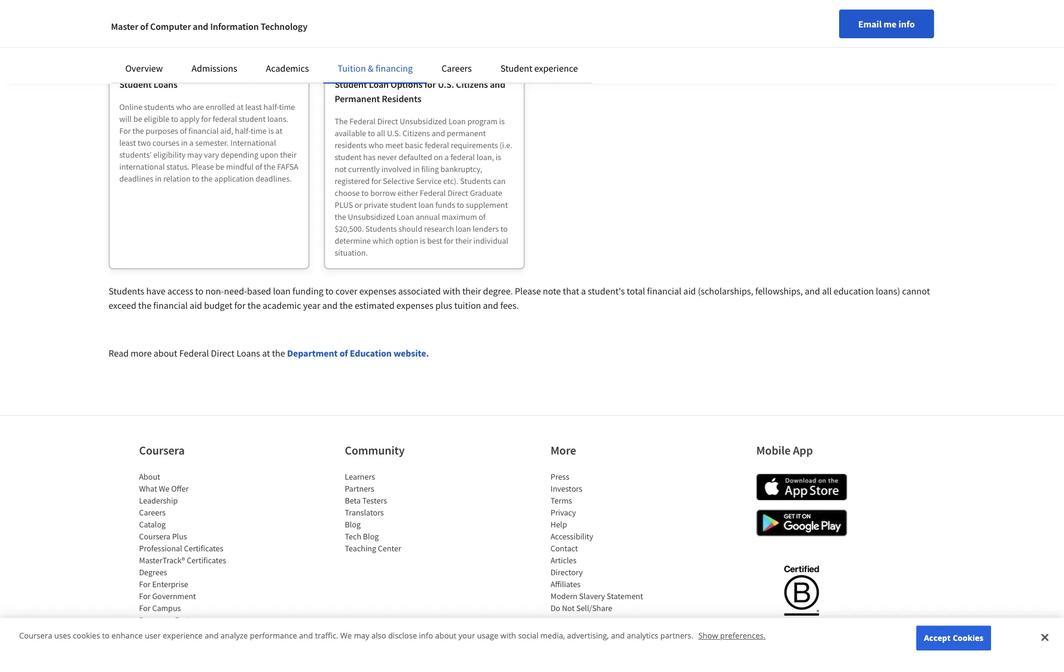 Task type: vqa. For each thing, say whether or not it's contained in the screenshot.
discover
no



Task type: describe. For each thing, give the bounding box(es) containing it.
info inside privacy alert dialog
[[419, 631, 433, 642]]

do not sell/share link
[[551, 604, 612, 614]]

online
[[119, 102, 142, 112]]

0 vertical spatial experience
[[534, 62, 578, 74]]

2 horizontal spatial loan
[[456, 224, 471, 234]]

education
[[834, 285, 874, 297]]

not
[[335, 164, 346, 175]]

0 vertical spatial careers
[[442, 62, 472, 74]]

all inside the federal direct unsubsidized loan program is available to all u.s. citizens and permanent residents who meet basic federal requirements (i.e. student has never defaulted on a federal loan, is not currently involved in filing bankruptcy, registered for selective service etc). students can choose to borrow either federal direct graduate plus or private student loan funds to supplement the unsubsidized loan annual maximum of $20,500. students should research loan lenders to determine which option is best for their individual situation.
[[377, 128, 385, 139]]

1 vertical spatial federal
[[425, 140, 449, 151]]

may inside privacy alert dialog
[[354, 631, 369, 642]]

mobile app
[[756, 444, 813, 458]]

1 horizontal spatial unsubsidized
[[400, 116, 447, 127]]

computer
[[150, 20, 191, 32]]

non-
[[205, 285, 224, 297]]

2 horizontal spatial students
[[460, 176, 491, 187]]

contact
[[551, 544, 578, 554]]

u.s. inside the federal direct unsubsidized loan program is available to all u.s. citizens and permanent residents who meet basic federal requirements (i.e. student has never defaulted on a federal loan, is not currently involved in filing bankruptcy, registered for selective service etc). students can choose to borrow either federal direct graduate plus or private student loan funds to supplement the unsubsidized loan annual maximum of $20,500. students should research loan lenders to determine which option is best for their individual situation.
[[387, 128, 401, 139]]

disclose
[[388, 631, 417, 642]]

not
[[562, 604, 575, 614]]

0 vertical spatial certificates
[[184, 544, 223, 554]]

email me info
[[858, 18, 915, 30]]

students'
[[119, 150, 152, 160]]

is right loan,
[[496, 152, 501, 163]]

catalog link
[[139, 520, 166, 531]]

master
[[111, 20, 138, 32]]

0 horizontal spatial least
[[119, 138, 136, 148]]

2 vertical spatial federal
[[179, 348, 209, 359]]

cookies
[[73, 631, 100, 642]]

1 vertical spatial careers link
[[139, 508, 166, 519]]

semester.
[[195, 138, 229, 148]]

0 vertical spatial time
[[279, 102, 295, 112]]

uses
[[54, 631, 71, 642]]

of right master
[[140, 20, 148, 32]]

for up become
[[139, 604, 151, 614]]

help link
[[551, 520, 567, 531]]

student for student loan options for u.s. citizens and permanent residents
[[335, 78, 367, 90]]

fafsa
[[277, 161, 298, 172]]

what we offer link
[[139, 484, 189, 495]]

coursera for coursera
[[139, 444, 185, 458]]

1 horizontal spatial loans
[[237, 348, 260, 359]]

vary
[[204, 150, 219, 160]]

user
[[145, 631, 161, 642]]

of left education
[[340, 348, 348, 359]]

and right fellowships,
[[805, 285, 820, 297]]

tuition
[[338, 62, 366, 74]]

financial for aid,
[[188, 126, 219, 136]]

1 horizontal spatial direct
[[377, 116, 398, 127]]

(i.e.
[[500, 140, 512, 151]]

requirements
[[451, 140, 498, 151]]

do
[[551, 604, 560, 614]]

learners partners beta testers translators blog tech blog teaching center
[[345, 472, 401, 554]]

0 horizontal spatial direct
[[211, 348, 235, 359]]

which
[[373, 236, 394, 246]]

about inside privacy alert dialog
[[435, 631, 456, 642]]

please inside online students who are enrolled at least half-time will be eligible to apply for federal student loans. for the purposes of financial aid, half-time is at least two courses in a semester. international students' eligibility may vary depending upon their international status.  please be mindful of the fafsa deadlines in relation to the application deadlines.
[[191, 161, 214, 172]]

u.s. inside student loan options for u.s. citizens and permanent residents
[[438, 78, 454, 90]]

who inside the federal direct unsubsidized loan program is available to all u.s. citizens and permanent residents who meet basic federal requirements (i.e. student has never defaulted on a federal loan, is not currently involved in filing bankruptcy, registered for selective service etc). students can choose to borrow either federal direct graduate plus or private student loan funds to supplement the unsubsidized loan annual maximum of $20,500. students should research loan lenders to determine which option is best for their individual situation.
[[369, 140, 384, 151]]

1 horizontal spatial half-
[[263, 102, 279, 112]]

international
[[119, 161, 165, 172]]

option
[[395, 236, 418, 246]]

press
[[551, 472, 569, 483]]

1 horizontal spatial in
[[181, 138, 188, 148]]

fellowships,
[[755, 285, 803, 297]]

international
[[230, 138, 276, 148]]

your
[[458, 631, 475, 642]]

is right program on the top left of page
[[499, 116, 505, 127]]

student inside online students who are enrolled at least half-time will be eligible to apply for federal student loans. for the purposes of financial aid, half-time is at least two courses in a semester. international students' eligibility may vary depending upon their international status.  please be mindful of the fafsa deadlines in relation to the application deadlines.
[[239, 114, 266, 124]]

citizens inside the federal direct unsubsidized loan program is available to all u.s. citizens and permanent residents who meet basic federal requirements (i.e. student has never defaulted on a federal loan, is not currently involved in filing bankruptcy, registered for selective service etc). students can choose to borrow either federal direct graduate plus or private student loan funds to supplement the unsubsidized loan annual maximum of $20,500. students should research loan lenders to determine which option is best for their individual situation.
[[403, 128, 430, 139]]

1 vertical spatial student
[[335, 152, 362, 163]]

analyze
[[221, 631, 248, 642]]

1 horizontal spatial blog
[[363, 532, 379, 543]]

social impact link
[[139, 639, 186, 650]]

2 horizontal spatial direct
[[447, 188, 468, 199]]

and inside the federal direct unsubsidized loan program is available to all u.s. citizens and permanent residents who meet basic federal requirements (i.e. student has never defaulted on a federal loan, is not currently involved in filing bankruptcy, registered for selective service etc). students can choose to borrow either federal direct graduate plus or private student loan funds to supplement the unsubsidized loan annual maximum of $20,500. students should research loan lenders to determine which option is best for their individual situation.
[[432, 128, 445, 139]]

offer
[[171, 484, 189, 495]]

determine
[[335, 236, 371, 246]]

to left non- at the left top
[[195, 285, 203, 297]]

their inside students have access to non-need-based loan funding to cover expenses associated with their degree. please note that a student's total financial aid (scholarships, fellowships, and all education loans) cannot exceed the financial aid budget for the academic year and the estimated expenses plus tuition and fees.
[[462, 285, 481, 297]]

0 horizontal spatial financial
[[153, 300, 188, 312]]

partners link
[[345, 484, 374, 495]]

the left department on the bottom of page
[[272, 348, 285, 359]]

filing
[[421, 164, 439, 175]]

note
[[543, 285, 561, 297]]

tuition & financing
[[338, 62, 413, 74]]

with inside privacy alert dialog
[[501, 631, 516, 642]]

student loan options for u.s. citizens and permanent residents
[[335, 78, 505, 105]]

partners
[[345, 484, 374, 495]]

app
[[793, 444, 813, 458]]

may inside online students who are enrolled at least half-time will be eligible to apply for federal student loans. for the purposes of financial aid, half-time is at least two courses in a semester. international students' eligibility may vary depending upon their international status.  please be mindful of the fafsa deadlines in relation to the application deadlines.
[[187, 150, 202, 160]]

accept cookies
[[924, 633, 984, 644]]

mastertrack® certificates link
[[139, 556, 226, 566]]

0 horizontal spatial unsubsidized
[[348, 212, 395, 223]]

to up the individual
[[500, 224, 508, 234]]

students
[[144, 102, 174, 112]]

and left analyze
[[205, 631, 219, 642]]

sell/share
[[576, 604, 612, 614]]

0 horizontal spatial aid
[[190, 300, 202, 312]]

more
[[131, 348, 152, 359]]

privacy link
[[551, 508, 576, 519]]

research
[[424, 224, 454, 234]]

citizens inside student loan options for u.s. citizens and permanent residents
[[456, 78, 488, 90]]

professional
[[139, 544, 182, 554]]

need-
[[224, 285, 247, 297]]

and right year
[[322, 300, 338, 312]]

1 vertical spatial expenses
[[396, 300, 433, 312]]

statement
[[607, 592, 643, 602]]

1 horizontal spatial federal
[[350, 116, 376, 127]]

is inside online students who are enrolled at least half-time will be eligible to apply for federal student loans. for the purposes of financial aid, half-time is at least two courses in a semester. international students' eligibility may vary depending upon their international status.  please be mindful of the fafsa deadlines in relation to the application deadlines.
[[268, 126, 274, 136]]

deadlines.
[[256, 173, 292, 184]]

the down have
[[138, 300, 151, 312]]

0 horizontal spatial time
[[251, 126, 267, 136]]

loan inside student loan options for u.s. citizens and permanent residents
[[369, 78, 389, 90]]

lenders
[[473, 224, 499, 234]]

for up for campus link in the bottom of the page
[[139, 592, 151, 602]]

additional
[[109, 16, 185, 37]]

financing
[[188, 16, 260, 37]]

0 vertical spatial least
[[245, 102, 262, 112]]

residents
[[382, 93, 421, 105]]

enterprise
[[152, 580, 188, 590]]

coronavirus
[[139, 627, 181, 638]]

get it on google play image
[[756, 510, 847, 537]]

terms
[[551, 496, 572, 507]]

0 horizontal spatial be
[[133, 114, 142, 124]]

bankruptcy,
[[441, 164, 482, 175]]

a inside about what we offer leadership careers catalog coursera plus professional certificates mastertrack® certificates degrees for enterprise for government for campus become a partner coronavirus response social impact
[[169, 615, 173, 626]]

1 vertical spatial certificates
[[187, 556, 226, 566]]

students have access to non-need-based loan funding to cover expenses associated with their degree. please note that a student's total financial aid (scholarships, fellowships, and all education loans) cannot exceed the financial aid budget for the academic year and the estimated expenses plus tuition and fees.
[[109, 285, 930, 312]]

are
[[193, 102, 204, 112]]

and inside student loan options for u.s. citizens and permanent residents
[[490, 78, 505, 90]]

permanent
[[335, 93, 380, 105]]

2 vertical spatial student
[[390, 200, 417, 211]]

tuition & financing link
[[338, 62, 413, 74]]

we inside privacy alert dialog
[[340, 631, 352, 642]]

beta
[[345, 496, 361, 507]]

1 vertical spatial be
[[216, 161, 224, 172]]

community
[[345, 444, 405, 458]]

the down vary
[[201, 173, 213, 184]]

and right computer
[[193, 20, 208, 32]]

1 vertical spatial at
[[275, 126, 282, 136]]

0 horizontal spatial in
[[155, 173, 162, 184]]

1 vertical spatial students
[[365, 224, 397, 234]]

registered
[[335, 176, 370, 187]]

social
[[518, 631, 538, 642]]

privacy alert dialog
[[0, 619, 1064, 661]]

involved
[[382, 164, 411, 175]]

enhance
[[112, 631, 143, 642]]

student for student experience
[[501, 62, 532, 74]]

2 vertical spatial federal
[[450, 152, 475, 163]]

who inside online students who are enrolled at least half-time will be eligible to apply for federal student loans. for the purposes of financial aid, half-time is at least two courses in a semester. international students' eligibility may vary depending upon their international status.  please be mindful of the fafsa deadlines in relation to the application deadlines.
[[176, 102, 191, 112]]

0 vertical spatial blog
[[345, 520, 361, 531]]

to left "cover"
[[325, 285, 334, 297]]

financial for aid
[[647, 285, 682, 297]]

eligible
[[144, 114, 169, 124]]

best
[[427, 236, 442, 246]]

accessibility
[[551, 532, 593, 543]]

their inside the federal direct unsubsidized loan program is available to all u.s. citizens and permanent residents who meet basic federal requirements (i.e. student has never defaulted on a federal loan, is not currently involved in filing bankruptcy, registered for selective service etc). students can choose to borrow either federal direct graduate plus or private student loan funds to supplement the unsubsidized loan annual maximum of $20,500. students should research loan lenders to determine which option is best for their individual situation.
[[455, 236, 472, 246]]

website.
[[394, 348, 429, 359]]

available
[[335, 128, 366, 139]]



Task type: locate. For each thing, give the bounding box(es) containing it.
certificates
[[184, 544, 223, 554], [187, 556, 226, 566]]

2 vertical spatial loan
[[397, 212, 414, 223]]

is left best
[[420, 236, 426, 246]]

careers up student loan options for u.s. citizens and permanent residents at the left of the page
[[442, 62, 472, 74]]

u.s.
[[438, 78, 454, 90], [387, 128, 401, 139]]

their inside online students who are enrolled at least half-time will be eligible to apply for federal student loans. for the purposes of financial aid, half-time is at least two courses in a semester. international students' eligibility may vary depending upon their international status.  please be mindful of the fafsa deadlines in relation to the application deadlines.
[[280, 150, 297, 160]]

0 horizontal spatial students
[[109, 285, 144, 297]]

least up students'
[[119, 138, 136, 148]]

student down either
[[390, 200, 417, 211]]

federal up bankruptcy,
[[450, 152, 475, 163]]

email me info button
[[839, 10, 934, 38]]

exceed
[[109, 300, 136, 312]]

for right best
[[444, 236, 454, 246]]

1 vertical spatial their
[[455, 236, 472, 246]]

for down "degrees" link
[[139, 580, 151, 590]]

to inside privacy alert dialog
[[102, 631, 110, 642]]

either
[[397, 188, 418, 199]]

the inside the federal direct unsubsidized loan program is available to all u.s. citizens and permanent residents who meet basic federal requirements (i.e. student has never defaulted on a federal loan, is not currently involved in filing bankruptcy, registered for selective service etc). students can choose to borrow either federal direct graduate plus or private student loan funds to supplement the unsubsidized loan annual maximum of $20,500. students should research loan lenders to determine which option is best for their individual situation.
[[335, 212, 346, 223]]

annual
[[416, 212, 440, 223]]

loan,
[[477, 152, 494, 163]]

federal right more
[[179, 348, 209, 359]]

terms link
[[551, 496, 572, 507]]

and left traffic.
[[299, 631, 313, 642]]

their up tuition
[[462, 285, 481, 297]]

loan up permanent
[[449, 116, 466, 127]]

2 vertical spatial their
[[462, 285, 481, 297]]

loan inside students have access to non-need-based loan funding to cover expenses associated with their degree. please note that a student's total financial aid (scholarships, fellowships, and all education loans) cannot exceed the financial aid budget for the academic year and the estimated expenses plus tuition and fees.
[[273, 285, 291, 297]]

0 horizontal spatial student
[[239, 114, 266, 124]]

financial up semester.
[[188, 126, 219, 136]]

time
[[279, 102, 295, 112], [251, 126, 267, 136]]

become a partner link
[[139, 615, 201, 626]]

0 vertical spatial aid
[[683, 285, 696, 297]]

federal inside online students who are enrolled at least half-time will be eligible to apply for federal student loans. for the purposes of financial aid, half-time is at least two courses in a semester. international students' eligibility may vary depending upon their international status.  please be mindful of the fafsa deadlines in relation to the application deadlines.
[[213, 114, 237, 124]]

0 vertical spatial u.s.
[[438, 78, 454, 90]]

status.
[[166, 161, 190, 172]]

a right on
[[445, 152, 449, 163]]

0 vertical spatial federal
[[350, 116, 376, 127]]

1 vertical spatial direct
[[447, 188, 468, 199]]

coursera plus link
[[139, 532, 187, 543]]

1 horizontal spatial careers link
[[442, 62, 472, 74]]

in inside the federal direct unsubsidized loan program is available to all u.s. citizens and permanent residents who meet basic federal requirements (i.e. student has never defaulted on a federal loan, is not currently involved in filing bankruptcy, registered for selective service etc). students can choose to borrow either federal direct graduate plus or private student loan funds to supplement the unsubsidized loan annual maximum of $20,500. students should research loan lenders to determine which option is best for their individual situation.
[[413, 164, 420, 175]]

will
[[119, 114, 132, 124]]

0 vertical spatial at
[[237, 102, 244, 112]]

contact link
[[551, 544, 578, 554]]

please inside students have access to non-need-based loan funding to cover expenses associated with their degree. please note that a student's total financial aid (scholarships, fellowships, and all education loans) cannot exceed the financial aid budget for the academic year and the estimated expenses plus tuition and fees.
[[515, 285, 541, 297]]

a inside students have access to non-need-based loan funding to cover expenses associated with their degree. please note that a student's total financial aid (scholarships, fellowships, and all education loans) cannot exceed the financial aid budget for the academic year and the estimated expenses plus tuition and fees.
[[581, 285, 586, 297]]

0 horizontal spatial with
[[443, 285, 460, 297]]

federal up available
[[350, 116, 376, 127]]

list for more
[[551, 471, 652, 615]]

please up fees.
[[515, 285, 541, 297]]

financial
[[188, 126, 219, 136], [647, 285, 682, 297], [153, 300, 188, 312]]

their up fafsa
[[280, 150, 297, 160]]

unsubsidized up basic
[[400, 116, 447, 127]]

admissions
[[192, 62, 237, 74]]

mastertrack®
[[139, 556, 185, 566]]

has
[[363, 152, 376, 163]]

loan up academic
[[273, 285, 291, 297]]

the down upon
[[264, 161, 275, 172]]

0 vertical spatial careers link
[[442, 62, 472, 74]]

what
[[139, 484, 157, 495]]

0 horizontal spatial at
[[237, 102, 244, 112]]

u.s. up meet
[[387, 128, 401, 139]]

leadership link
[[139, 496, 178, 507]]

directory link
[[551, 568, 583, 578]]

0 horizontal spatial careers link
[[139, 508, 166, 519]]

at left department on the bottom of page
[[262, 348, 270, 359]]

half- up loans. on the left of page
[[263, 102, 279, 112]]

careers link up student loan options for u.s. citizens and permanent residents at the left of the page
[[442, 62, 472, 74]]

0 horizontal spatial loan
[[273, 285, 291, 297]]

logo of certified b corporation image
[[777, 559, 826, 631]]

1 vertical spatial with
[[501, 631, 516, 642]]

aid,
[[220, 126, 233, 136]]

of down 'apply'
[[180, 126, 187, 136]]

1 horizontal spatial be
[[216, 161, 224, 172]]

1 vertical spatial aid
[[190, 300, 202, 312]]

the federal direct unsubsidized loan program is available to all u.s. citizens and permanent residents who meet basic federal requirements (i.e. student has never defaulted on a federal loan, is not currently involved in filing bankruptcy, registered for selective service etc). students can choose to borrow either federal direct graduate plus or private student loan funds to supplement the unsubsidized loan annual maximum of $20,500. students should research loan lenders to determine which option is best for their individual situation.
[[335, 116, 512, 258]]

experience inside privacy alert dialog
[[163, 631, 203, 642]]

2 horizontal spatial student
[[501, 62, 532, 74]]

half- up the 'international'
[[235, 126, 251, 136]]

choose
[[335, 188, 360, 199]]

students inside students have access to non-need-based loan funding to cover expenses associated with their degree. please note that a student's total financial aid (scholarships, fellowships, and all education loans) cannot exceed the financial aid budget for the academic year and the estimated expenses plus tuition and fees.
[[109, 285, 144, 297]]

list for coursera
[[139, 471, 241, 651]]

to up "or"
[[361, 188, 369, 199]]

about
[[139, 472, 160, 483]]

and up program on the top left of page
[[490, 78, 505, 90]]

academics link
[[266, 62, 309, 74]]

expenses up estimated
[[359, 285, 396, 297]]

to right cookies
[[102, 631, 110, 642]]

we inside about what we offer leadership careers catalog coursera plus professional certificates mastertrack® certificates degrees for enterprise for government for campus become a partner coronavirus response social impact
[[159, 484, 170, 495]]

time up the 'international'
[[251, 126, 267, 136]]

at down loans. on the left of page
[[275, 126, 282, 136]]

options
[[391, 78, 423, 90]]

loans)
[[876, 285, 900, 297]]

1 horizontal spatial citizens
[[456, 78, 488, 90]]

u.s. right options
[[438, 78, 454, 90]]

have
[[146, 285, 165, 297]]

a right the that
[[581, 285, 586, 297]]

on
[[434, 152, 443, 163]]

0 vertical spatial expenses
[[359, 285, 396, 297]]

0 vertical spatial direct
[[377, 116, 398, 127]]

read
[[109, 348, 129, 359]]

student up the 'international'
[[239, 114, 266, 124]]

all inside students have access to non-need-based loan funding to cover expenses associated with their degree. please note that a student's total financial aid (scholarships, fellowships, and all education loans) cannot exceed the financial aid budget for the academic year and the estimated expenses plus tuition and fees.
[[822, 285, 832, 297]]

1 vertical spatial may
[[354, 631, 369, 642]]

for inside online students who are enrolled at least half-time will be eligible to apply for federal student loans. for the purposes of financial aid, half-time is at least two courses in a semester. international students' eligibility may vary depending upon their international status.  please be mindful of the fafsa deadlines in relation to the application deadlines.
[[119, 126, 131, 136]]

0 horizontal spatial federal
[[213, 114, 237, 124]]

me
[[884, 18, 897, 30]]

depending
[[221, 150, 258, 160]]

0 horizontal spatial info
[[419, 631, 433, 642]]

1 list from the left
[[139, 471, 241, 651]]

1 horizontal spatial time
[[279, 102, 295, 112]]

1 horizontal spatial student
[[335, 78, 367, 90]]

traffic.
[[315, 631, 338, 642]]

to left 'apply'
[[171, 114, 178, 124]]

0 vertical spatial with
[[443, 285, 460, 297]]

teaching
[[345, 544, 376, 554]]

citizens up program on the top left of page
[[456, 78, 488, 90]]

for inside online students who are enrolled at least half-time will be eligible to apply for federal student loans. for the purposes of financial aid, half-time is at least two courses in a semester. international students' eligibility may vary depending upon their international status.  please be mindful of the fafsa deadlines in relation to the application deadlines.
[[201, 114, 211, 124]]

loan up should
[[397, 212, 414, 223]]

loans.
[[267, 114, 288, 124]]

directory
[[551, 568, 583, 578]]

0 vertical spatial loan
[[418, 200, 434, 211]]

0 vertical spatial financial
[[188, 126, 219, 136]]

their down 'maximum'
[[455, 236, 472, 246]]

1 vertical spatial about
[[435, 631, 456, 642]]

or
[[355, 200, 362, 211]]

2 horizontal spatial loan
[[449, 116, 466, 127]]

affiliates link
[[551, 580, 581, 590]]

1 vertical spatial experience
[[163, 631, 203, 642]]

total
[[627, 285, 645, 297]]

residents
[[335, 140, 367, 151]]

with up the plus
[[443, 285, 460, 297]]

coursera inside privacy alert dialog
[[19, 631, 52, 642]]

selective
[[383, 176, 414, 187]]

beta testers link
[[345, 496, 387, 507]]

about link
[[139, 472, 160, 483]]

help
[[551, 520, 567, 531]]

1 horizontal spatial federal
[[425, 140, 449, 151]]

2 horizontal spatial student
[[390, 200, 417, 211]]

1 vertical spatial all
[[822, 285, 832, 297]]

certificates down professional certificates link
[[187, 556, 226, 566]]

student inside student loan options for u.s. citizens and permanent residents
[[335, 78, 367, 90]]

email
[[858, 18, 882, 30]]

1 vertical spatial federal
[[420, 188, 446, 199]]

tech
[[345, 532, 361, 543]]

0 horizontal spatial u.s.
[[387, 128, 401, 139]]

info right disclose
[[419, 631, 433, 642]]

1 vertical spatial please
[[515, 285, 541, 297]]

2 vertical spatial students
[[109, 285, 144, 297]]

about right more
[[154, 348, 177, 359]]

more
[[551, 444, 576, 458]]

0 horizontal spatial we
[[159, 484, 170, 495]]

a inside online students who are enrolled at least half-time will be eligible to apply for federal student loans. for the purposes of financial aid, half-time is at least two courses in a semester. international students' eligibility may vary depending upon their international status.  please be mindful of the fafsa deadlines in relation to the application deadlines.
[[189, 138, 194, 148]]

1 vertical spatial unsubsidized
[[348, 212, 395, 223]]

0 vertical spatial loans
[[154, 78, 178, 90]]

budget
[[204, 300, 232, 312]]

list containing press
[[551, 471, 652, 615]]

1 vertical spatial coursera
[[139, 532, 170, 543]]

for up borrow
[[371, 176, 381, 187]]

coursera left uses
[[19, 631, 52, 642]]

investors
[[551, 484, 582, 495]]

1 vertical spatial citizens
[[403, 128, 430, 139]]

to right available
[[368, 128, 375, 139]]

about left your
[[435, 631, 456, 642]]

at right enrolled
[[237, 102, 244, 112]]

3 list from the left
[[551, 471, 652, 615]]

student down residents on the top of page
[[335, 152, 362, 163]]

2 vertical spatial financial
[[153, 300, 188, 312]]

privacy
[[551, 508, 576, 519]]

0 vertical spatial loan
[[369, 78, 389, 90]]

0 vertical spatial federal
[[213, 114, 237, 124]]

the down based
[[247, 300, 261, 312]]

a down campus
[[169, 615, 173, 626]]

1 horizontal spatial all
[[822, 285, 832, 297]]

press link
[[551, 472, 569, 483]]

2 horizontal spatial list
[[551, 471, 652, 615]]

for inside students have access to non-need-based loan funding to cover expenses associated with their degree. please note that a student's total financial aid (scholarships, fellowships, and all education loans) cannot exceed the financial aid budget for the academic year and the estimated expenses plus tuition and fees.
[[234, 300, 246, 312]]

1 vertical spatial financial
[[647, 285, 682, 297]]

students up the exceed
[[109, 285, 144, 297]]

careers link up catalog
[[139, 508, 166, 519]]

0 horizontal spatial careers
[[139, 508, 166, 519]]

expenses down associated
[[396, 300, 433, 312]]

mobile
[[756, 444, 791, 458]]

0 vertical spatial may
[[187, 150, 202, 160]]

for down 'need-' at the left top of page
[[234, 300, 246, 312]]

the down "plus"
[[335, 212, 346, 223]]

a inside the federal direct unsubsidized loan program is available to all u.s. citizens and permanent residents who meet basic federal requirements (i.e. student has never defaulted on a federal loan, is not currently involved in filing bankruptcy, registered for selective service etc). students can choose to borrow either federal direct graduate plus or private student loan funds to supplement the unsubsidized loan annual maximum of $20,500. students should research loan lenders to determine which option is best for their individual situation.
[[445, 152, 449, 163]]

and left analytics
[[611, 631, 625, 642]]

0 horizontal spatial student
[[119, 78, 152, 90]]

year
[[303, 300, 320, 312]]

with inside students have access to non-need-based loan funding to cover expenses associated with their degree. please note that a student's total financial aid (scholarships, fellowships, and all education loans) cannot exceed the financial aid budget for the academic year and the estimated expenses plus tuition and fees.
[[443, 285, 460, 297]]

student for student loans
[[119, 78, 152, 90]]

1 vertical spatial loans
[[237, 348, 260, 359]]

0 vertical spatial be
[[133, 114, 142, 124]]

student experience
[[501, 62, 578, 74]]

1 horizontal spatial with
[[501, 631, 516, 642]]

list containing learners
[[345, 471, 447, 555]]

for inside student loan options for u.s. citizens and permanent residents
[[424, 78, 436, 90]]

is down loans. on the left of page
[[268, 126, 274, 136]]

cookies
[[953, 633, 984, 644]]

info right "me"
[[898, 18, 915, 30]]

who up the has
[[369, 140, 384, 151]]

of down upon
[[255, 161, 262, 172]]

direct down etc).
[[447, 188, 468, 199]]

1 vertical spatial half-
[[235, 126, 251, 136]]

performance
[[250, 631, 297, 642]]

show
[[698, 631, 718, 642]]

center
[[378, 544, 401, 554]]

1 horizontal spatial loan
[[418, 200, 434, 211]]

1 horizontal spatial least
[[245, 102, 262, 112]]

coursera down catalog link
[[139, 532, 170, 543]]

and down degree.
[[483, 300, 498, 312]]

the down "cover"
[[340, 300, 353, 312]]

be right the will
[[133, 114, 142, 124]]

1 horizontal spatial we
[[340, 631, 352, 642]]

financing
[[376, 62, 413, 74]]

the
[[132, 126, 144, 136], [264, 161, 275, 172], [201, 173, 213, 184], [335, 212, 346, 223], [138, 300, 151, 312], [247, 300, 261, 312], [340, 300, 353, 312], [272, 348, 285, 359]]

2 horizontal spatial in
[[413, 164, 420, 175]]

unsubsidized down private
[[348, 212, 395, 223]]

experience
[[534, 62, 578, 74], [163, 631, 203, 642]]

degrees link
[[139, 568, 167, 578]]

1 horizontal spatial at
[[262, 348, 270, 359]]

1 horizontal spatial u.s.
[[438, 78, 454, 90]]

0 horizontal spatial loans
[[154, 78, 178, 90]]

financial inside online students who are enrolled at least half-time will be eligible to apply for federal student loans. for the purposes of financial aid, half-time is at least two courses in a semester. international students' eligibility may vary depending upon their international status.  please be mindful of the fafsa deadlines in relation to the application deadlines.
[[188, 126, 219, 136]]

apply
[[180, 114, 200, 124]]

to up 'maximum'
[[457, 200, 464, 211]]

with left social
[[501, 631, 516, 642]]

enrolled
[[206, 102, 235, 112]]

testers
[[362, 496, 387, 507]]

info inside email me info button
[[898, 18, 915, 30]]

admissions link
[[192, 62, 237, 74]]

list for community
[[345, 471, 447, 555]]

basic
[[405, 140, 423, 151]]

list containing about
[[139, 471, 241, 651]]

0 horizontal spatial all
[[377, 128, 385, 139]]

translators
[[345, 508, 384, 519]]

in down defaulted
[[413, 164, 420, 175]]

may left 'also'
[[354, 631, 369, 642]]

0 horizontal spatial blog
[[345, 520, 361, 531]]

students up which
[[365, 224, 397, 234]]

1 horizontal spatial experience
[[534, 62, 578, 74]]

list
[[139, 471, 241, 651], [345, 471, 447, 555], [551, 471, 652, 615]]

of inside the federal direct unsubsidized loan program is available to all u.s. citizens and permanent residents who meet basic federal requirements (i.e. student has never defaulted on a federal loan, is not currently involved in filing bankruptcy, registered for selective service etc). students can choose to borrow either federal direct graduate plus or private student loan funds to supplement the unsubsidized loan annual maximum of $20,500. students should research loan lenders to determine which option is best for their individual situation.
[[479, 212, 486, 223]]

1 horizontal spatial loan
[[397, 212, 414, 223]]

0 vertical spatial unsubsidized
[[400, 116, 447, 127]]

for right options
[[424, 78, 436, 90]]

0 vertical spatial their
[[280, 150, 297, 160]]

may left vary
[[187, 150, 202, 160]]

0 vertical spatial who
[[176, 102, 191, 112]]

&
[[368, 62, 374, 74]]

careers up catalog
[[139, 508, 166, 519]]

for down the will
[[119, 126, 131, 136]]

loan down 'maximum'
[[456, 224, 471, 234]]

1 vertical spatial least
[[119, 138, 136, 148]]

borrow
[[370, 188, 396, 199]]

1 horizontal spatial who
[[369, 140, 384, 151]]

citizens up basic
[[403, 128, 430, 139]]

half-
[[263, 102, 279, 112], [235, 126, 251, 136]]

1 horizontal spatial info
[[898, 18, 915, 30]]

federal up "aid,"
[[213, 114, 237, 124]]

coursera for coursera uses cookies to enhance user experience and analyze performance and traffic. we may also disclose info about your usage with social media, advertising, and analytics partners. show preferences.
[[19, 631, 52, 642]]

situation.
[[335, 248, 368, 258]]

0 horizontal spatial about
[[154, 348, 177, 359]]

coursera inside about what we offer leadership careers catalog coursera plus professional certificates mastertrack® certificates degrees for enterprise for government for campus become a partner coronavirus response social impact
[[139, 532, 170, 543]]

be down vary
[[216, 161, 224, 172]]

0 vertical spatial info
[[898, 18, 915, 30]]

the up the two
[[132, 126, 144, 136]]

careers inside about what we offer leadership careers catalog coursera plus professional certificates mastertrack® certificates degrees for enterprise for government for campus become a partner coronavirus response social impact
[[139, 508, 166, 519]]

loan down tuition & financing
[[369, 78, 389, 90]]

1 horizontal spatial aid
[[683, 285, 696, 297]]

private
[[364, 200, 388, 211]]

student
[[239, 114, 266, 124], [335, 152, 362, 163], [390, 200, 417, 211]]

read more about federal direct loans at the department of education website.
[[109, 348, 429, 359]]

1 horizontal spatial please
[[515, 285, 541, 297]]

download on the app store image
[[756, 474, 847, 501]]

least right enrolled
[[245, 102, 262, 112]]

loan up annual
[[418, 200, 434, 211]]

financial down access
[[153, 300, 188, 312]]

2 list from the left
[[345, 471, 447, 555]]

0 vertical spatial about
[[154, 348, 177, 359]]

2 horizontal spatial at
[[275, 126, 282, 136]]

all left the education
[[822, 285, 832, 297]]

certificates up mastertrack® certificates link
[[184, 544, 223, 554]]

student loans
[[119, 78, 178, 90]]

that
[[563, 285, 579, 297]]

in right "courses"
[[181, 138, 188, 148]]

1 horizontal spatial financial
[[188, 126, 219, 136]]

to right relation
[[192, 173, 199, 184]]

direct down budget in the top left of the page
[[211, 348, 235, 359]]

coursera up about link
[[139, 444, 185, 458]]

all
[[377, 128, 385, 139], [822, 285, 832, 297]]

at
[[237, 102, 244, 112], [275, 126, 282, 136], [262, 348, 270, 359]]

students up graduate on the left
[[460, 176, 491, 187]]



